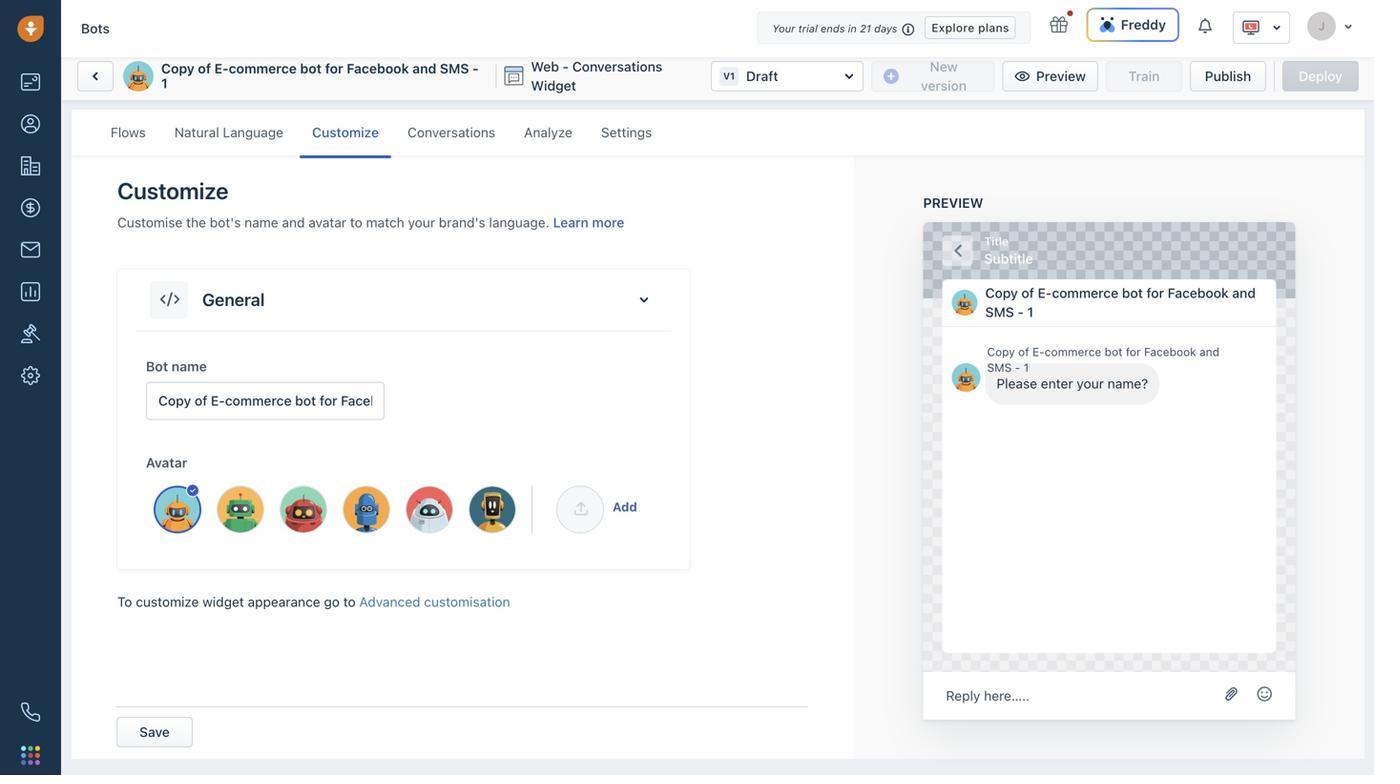 Task type: vqa. For each thing, say whether or not it's contained in the screenshot.
Phone image
yes



Task type: describe. For each thing, give the bounding box(es) containing it.
freddy button
[[1087, 8, 1179, 42]]

ends
[[821, 22, 845, 35]]

freddy
[[1121, 17, 1166, 32]]

explore plans button
[[925, 16, 1016, 39]]

trial
[[798, 22, 818, 35]]

missing translation "unavailable" for locale "en-us" image
[[1242, 18, 1261, 37]]

bell regular image
[[1199, 17, 1214, 35]]

1 horizontal spatial ic_arrow_down image
[[1344, 21, 1353, 32]]

phone element
[[11, 694, 50, 732]]

phone image
[[21, 703, 40, 722]]

plans
[[978, 21, 1009, 34]]

freshworks switcher image
[[21, 747, 40, 766]]



Task type: locate. For each thing, give the bounding box(es) containing it.
0 horizontal spatial ic_arrow_down image
[[1272, 21, 1282, 34]]

ic_info_icon image
[[902, 21, 915, 37]]

explore
[[932, 21, 975, 34]]

in
[[848, 22, 857, 35]]

your
[[772, 22, 795, 35]]

your trial ends in 21 days
[[772, 22, 897, 35]]

days
[[874, 22, 897, 35]]

properties image
[[21, 324, 40, 344]]

explore plans
[[932, 21, 1009, 34]]

ic_arrow_down image
[[1272, 21, 1282, 34], [1344, 21, 1353, 32]]

bots
[[81, 21, 110, 36]]

21
[[860, 22, 871, 35]]



